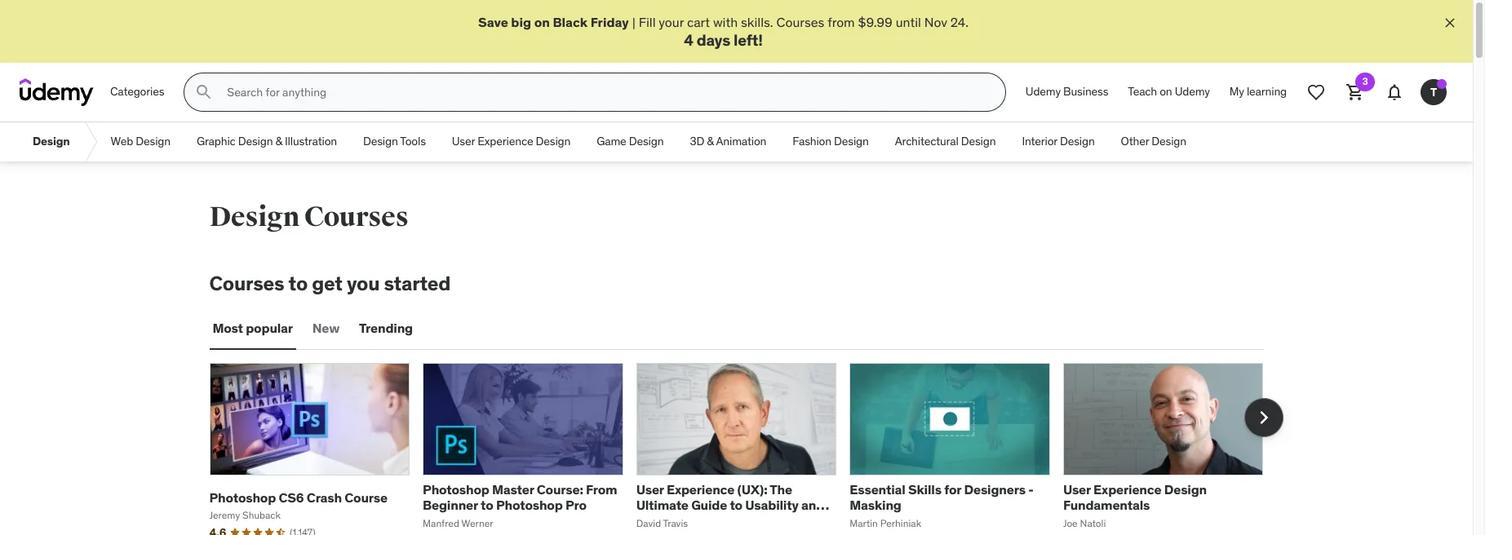 Task type: describe. For each thing, give the bounding box(es) containing it.
big
[[511, 14, 531, 30]]

courses to get you started
[[209, 271, 451, 296]]

photoshop master course: from beginner to photoshop pro link
[[423, 482, 617, 514]]

24.
[[950, 14, 969, 30]]

course:
[[537, 482, 583, 498]]

other design link
[[1108, 123, 1200, 162]]

course
[[345, 489, 388, 506]]

1 horizontal spatial courses
[[304, 200, 408, 234]]

design inside architectural design link
[[961, 134, 996, 149]]

2 & from the left
[[707, 134, 714, 149]]

essential skills for designers - masking
[[850, 482, 1034, 514]]

udemy image
[[20, 78, 94, 106]]

trending
[[359, 320, 413, 337]]

popular
[[246, 320, 293, 337]]

from
[[828, 14, 855, 30]]

you
[[347, 271, 380, 296]]

graphic design & illustration link
[[184, 123, 350, 162]]

teach on udemy
[[1128, 84, 1210, 99]]

cart
[[687, 14, 710, 30]]

to inside user experience (ux): the ultimate guide to usability and ux
[[730, 497, 743, 514]]

design inside design link
[[33, 134, 70, 149]]

user experience design link
[[439, 123, 584, 162]]

illustration
[[285, 134, 337, 149]]

shopping cart with 3 items image
[[1346, 83, 1365, 102]]

business
[[1063, 84, 1108, 99]]

ux
[[636, 513, 655, 529]]

game
[[597, 134, 626, 149]]

graphic
[[197, 134, 235, 149]]

friday
[[591, 14, 629, 30]]

essential skills for designers - masking link
[[850, 482, 1034, 514]]

carousel element
[[209, 363, 1283, 535]]

most
[[213, 320, 243, 337]]

ultimate
[[636, 497, 689, 514]]

my learning link
[[1220, 73, 1297, 112]]

design inside user experience design fundamentals
[[1164, 482, 1207, 498]]

0 horizontal spatial to
[[289, 271, 308, 296]]

web
[[111, 134, 133, 149]]

2 vertical spatial courses
[[209, 271, 284, 296]]

for
[[944, 482, 961, 498]]

get
[[312, 271, 343, 296]]

udemy business link
[[1016, 73, 1118, 112]]

my learning
[[1230, 84, 1287, 99]]

new button
[[309, 309, 343, 348]]

user experience (ux): the ultimate guide to usability and ux
[[636, 482, 824, 529]]

user experience design fundamentals link
[[1063, 482, 1207, 514]]

with
[[713, 14, 738, 30]]

left!
[[734, 31, 763, 50]]

new
[[312, 320, 340, 337]]

game design link
[[584, 123, 677, 162]]

Search for anything text field
[[224, 78, 986, 106]]

user for user experience (ux): the ultimate guide to usability and ux
[[636, 482, 664, 498]]

other design
[[1121, 134, 1187, 149]]

user for user experience design
[[452, 134, 475, 149]]

categories
[[110, 84, 164, 99]]

t
[[1431, 85, 1437, 99]]

interior
[[1022, 134, 1057, 149]]

user experience (ux): the ultimate guide to usability and ux link
[[636, 482, 829, 529]]

fashion design link
[[780, 123, 882, 162]]

usability
[[745, 497, 799, 514]]

design link
[[20, 123, 83, 162]]

1 & from the left
[[275, 134, 282, 149]]

photoshop cs6 crash course link
[[209, 489, 388, 506]]

design inside game design link
[[629, 134, 664, 149]]

experience for user experience (ux): the ultimate guide to usability and ux
[[667, 482, 735, 498]]

3d
[[690, 134, 704, 149]]

architectural
[[895, 134, 959, 149]]

game design
[[597, 134, 664, 149]]

design down graphic design & illustration link
[[209, 200, 299, 234]]

photoshop cs6 crash course
[[209, 489, 388, 506]]

udemy inside 'link'
[[1175, 84, 1210, 99]]

master
[[492, 482, 534, 498]]

interior design link
[[1009, 123, 1108, 162]]

on inside "save big on black friday | fill your cart with skills. courses from $9.99 until nov 24. 4 days left!"
[[534, 14, 550, 30]]

experience for user experience design fundamentals
[[1094, 482, 1162, 498]]

fill
[[639, 14, 656, 30]]

most popular
[[213, 320, 293, 337]]

photoshop for photoshop cs6 crash course
[[209, 489, 276, 506]]

cs6
[[279, 489, 304, 506]]

on inside teach on udemy 'link'
[[1160, 84, 1172, 99]]

started
[[384, 271, 451, 296]]

beginner
[[423, 497, 478, 514]]

design inside design tools link
[[363, 134, 398, 149]]



Task type: locate. For each thing, give the bounding box(es) containing it.
photoshop left master
[[423, 482, 489, 498]]

courses inside "save big on black friday | fill your cart with skills. courses from $9.99 until nov 24. 4 days left!"
[[777, 14, 825, 30]]

-
[[1028, 482, 1034, 498]]

design inside fashion design link
[[834, 134, 869, 149]]

photoshop left cs6
[[209, 489, 276, 506]]

2 horizontal spatial courses
[[777, 14, 825, 30]]

design
[[33, 134, 70, 149], [136, 134, 170, 149], [238, 134, 273, 149], [363, 134, 398, 149], [536, 134, 571, 149], [629, 134, 664, 149], [834, 134, 869, 149], [961, 134, 996, 149], [1060, 134, 1095, 149], [1152, 134, 1187, 149], [209, 200, 299, 234], [1164, 482, 1207, 498]]

and
[[801, 497, 824, 514]]

web design link
[[98, 123, 184, 162]]

photoshop for photoshop master course: from beginner to photoshop pro
[[423, 482, 489, 498]]

design inside user experience design link
[[536, 134, 571, 149]]

teach
[[1128, 84, 1157, 99]]

design right architectural
[[961, 134, 996, 149]]

design right interior
[[1060, 134, 1095, 149]]

the
[[770, 482, 792, 498]]

design right fashion
[[834, 134, 869, 149]]

3
[[1362, 75, 1368, 87]]

0 horizontal spatial udemy
[[1026, 84, 1061, 99]]

animation
[[716, 134, 767, 149]]

courses up you on the bottom of page
[[304, 200, 408, 234]]

tools
[[400, 134, 426, 149]]

to
[[289, 271, 308, 296], [481, 497, 493, 514], [730, 497, 743, 514]]

black
[[553, 14, 588, 30]]

2 horizontal spatial experience
[[1094, 482, 1162, 498]]

skills.
[[741, 14, 773, 30]]

architectural design
[[895, 134, 996, 149]]

experience
[[478, 134, 533, 149], [667, 482, 735, 498], [1094, 482, 1162, 498]]

experience inside user experience (ux): the ultimate guide to usability and ux
[[667, 482, 735, 498]]

$9.99
[[858, 14, 893, 30]]

1 vertical spatial on
[[1160, 84, 1172, 99]]

user for user experience design fundamentals
[[1063, 482, 1091, 498]]

experience for user experience design
[[478, 134, 533, 149]]

close image
[[1442, 15, 1458, 31]]

user experience design
[[452, 134, 571, 149]]

design right the graphic
[[238, 134, 273, 149]]

save big on black friday | fill your cart with skills. courses from $9.99 until nov 24. 4 days left!
[[478, 14, 969, 50]]

categories button
[[100, 73, 174, 112]]

design tools
[[363, 134, 426, 149]]

to inside photoshop master course: from beginner to photoshop pro
[[481, 497, 493, 514]]

design left game
[[536, 134, 571, 149]]

1 horizontal spatial experience
[[667, 482, 735, 498]]

you have alerts image
[[1437, 79, 1447, 89]]

guide
[[691, 497, 727, 514]]

crash
[[307, 489, 342, 506]]

trending button
[[356, 309, 416, 348]]

user inside user experience design fundamentals
[[1063, 482, 1091, 498]]

user experience design fundamentals
[[1063, 482, 1207, 514]]

0 horizontal spatial on
[[534, 14, 550, 30]]

0 horizontal spatial &
[[275, 134, 282, 149]]

your
[[659, 14, 684, 30]]

& right the 3d
[[707, 134, 714, 149]]

other
[[1121, 134, 1149, 149]]

to right beginner
[[481, 497, 493, 514]]

design right web
[[136, 134, 170, 149]]

design inside web design link
[[136, 134, 170, 149]]

3d & animation
[[690, 134, 767, 149]]

1 horizontal spatial photoshop
[[423, 482, 489, 498]]

designers
[[964, 482, 1026, 498]]

1 horizontal spatial to
[[481, 497, 493, 514]]

learning
[[1247, 84, 1287, 99]]

nov
[[924, 14, 947, 30]]

on right 'big'
[[534, 14, 550, 30]]

1 vertical spatial courses
[[304, 200, 408, 234]]

save
[[478, 14, 508, 30]]

2 horizontal spatial user
[[1063, 482, 1091, 498]]

design right game
[[629, 134, 664, 149]]

to right guide
[[730, 497, 743, 514]]

submit search image
[[195, 83, 214, 102]]

from
[[586, 482, 617, 498]]

0 vertical spatial on
[[534, 14, 550, 30]]

pro
[[566, 497, 587, 514]]

most popular button
[[209, 309, 296, 348]]

1 udemy from the left
[[1026, 84, 1061, 99]]

to left 'get'
[[289, 271, 308, 296]]

0 horizontal spatial user
[[452, 134, 475, 149]]

next image
[[1251, 404, 1277, 430]]

4
[[684, 31, 693, 50]]

fashion
[[793, 134, 832, 149]]

& left the illustration
[[275, 134, 282, 149]]

notifications image
[[1385, 83, 1404, 102]]

architectural design link
[[882, 123, 1009, 162]]

user up ux
[[636, 482, 664, 498]]

udemy left my
[[1175, 84, 1210, 99]]

t link
[[1414, 73, 1453, 112]]

design right fundamentals
[[1164, 482, 1207, 498]]

0 horizontal spatial experience
[[478, 134, 533, 149]]

user inside user experience (ux): the ultimate guide to usability and ux
[[636, 482, 664, 498]]

udemy business
[[1026, 84, 1108, 99]]

0 horizontal spatial courses
[[209, 271, 284, 296]]

photoshop left pro
[[496, 497, 563, 514]]

0 vertical spatial courses
[[777, 14, 825, 30]]

skills
[[908, 482, 942, 498]]

design inside interior design link
[[1060, 134, 1095, 149]]

courses left from at the top of the page
[[777, 14, 825, 30]]

teach on udemy link
[[1118, 73, 1220, 112]]

design left tools
[[363, 134, 398, 149]]

design left arrow pointing to subcategory menu links image
[[33, 134, 70, 149]]

(ux):
[[737, 482, 768, 498]]

|
[[632, 14, 636, 30]]

1 horizontal spatial udemy
[[1175, 84, 1210, 99]]

until
[[896, 14, 921, 30]]

design right other
[[1152, 134, 1187, 149]]

wishlist image
[[1307, 83, 1326, 102]]

on right teach on the top right of the page
[[1160, 84, 1172, 99]]

my
[[1230, 84, 1244, 99]]

2 horizontal spatial to
[[730, 497, 743, 514]]

masking
[[850, 497, 902, 514]]

graphic design & illustration
[[197, 134, 337, 149]]

2 udemy from the left
[[1175, 84, 1210, 99]]

interior design
[[1022, 134, 1095, 149]]

courses up 'most popular'
[[209, 271, 284, 296]]

courses
[[777, 14, 825, 30], [304, 200, 408, 234], [209, 271, 284, 296]]

1 horizontal spatial on
[[1160, 84, 1172, 99]]

arrow pointing to subcategory menu links image
[[83, 123, 98, 162]]

on
[[534, 14, 550, 30], [1160, 84, 1172, 99]]

udemy left "business"
[[1026, 84, 1061, 99]]

1 horizontal spatial &
[[707, 134, 714, 149]]

3 link
[[1336, 73, 1375, 112]]

user right - on the bottom right
[[1063, 482, 1091, 498]]

essential
[[850, 482, 906, 498]]

1 horizontal spatial user
[[636, 482, 664, 498]]

&
[[275, 134, 282, 149], [707, 134, 714, 149]]

0 horizontal spatial photoshop
[[209, 489, 276, 506]]

user
[[452, 134, 475, 149], [636, 482, 664, 498], [1063, 482, 1091, 498]]

experience inside user experience design fundamentals
[[1094, 482, 1162, 498]]

3d & animation link
[[677, 123, 780, 162]]

user right tools
[[452, 134, 475, 149]]

design inside graphic design & illustration link
[[238, 134, 273, 149]]

fundamentals
[[1063, 497, 1150, 514]]

2 horizontal spatial photoshop
[[496, 497, 563, 514]]

web design
[[111, 134, 170, 149]]

photoshop
[[423, 482, 489, 498], [209, 489, 276, 506], [496, 497, 563, 514]]

photoshop master course: from beginner to photoshop pro
[[423, 482, 617, 514]]

days
[[697, 31, 730, 50]]

design inside other design link
[[1152, 134, 1187, 149]]



Task type: vqa. For each thing, say whether or not it's contained in the screenshot.
right Learn more 'link'
no



